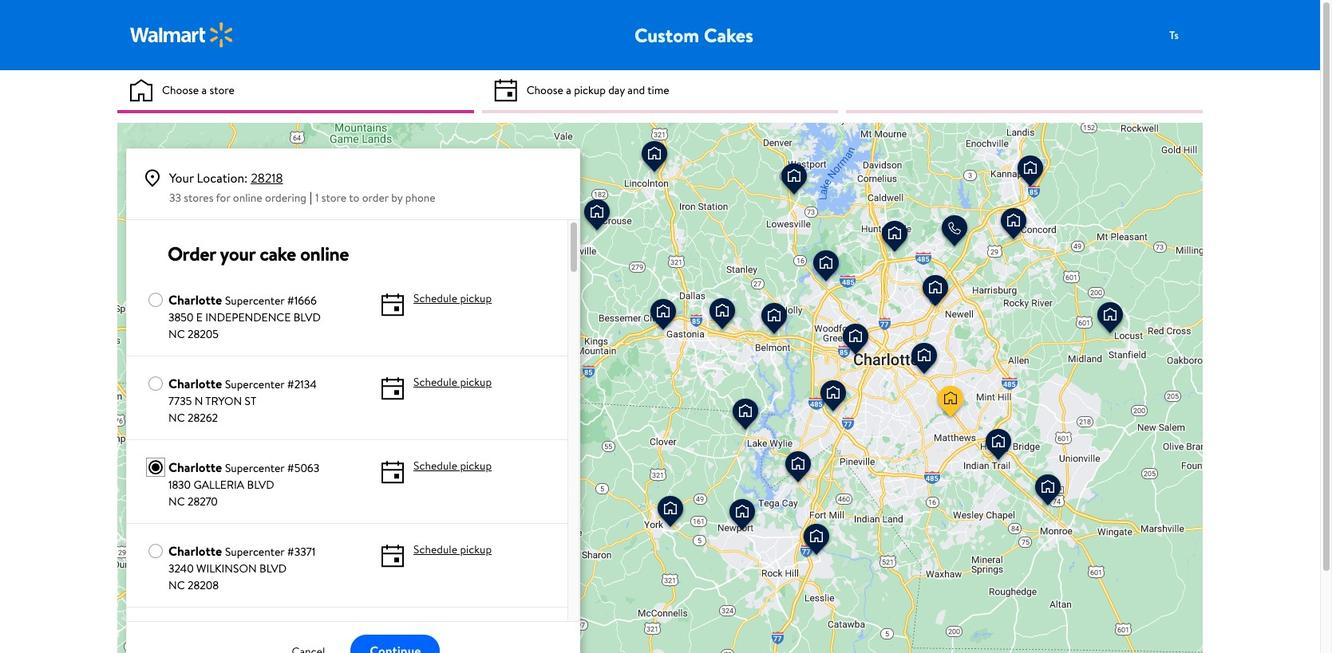 Task type: describe. For each thing, give the bounding box(es) containing it.
schedule pickup for charlotte supercenter # 1666 3850 e independence blvd nc 28205
[[414, 291, 492, 307]]

independence
[[205, 310, 291, 326]]

blvd inside the charlotte supercenter # 1666 3850 e independence blvd nc 28205
[[293, 310, 321, 326]]

nc inside charlotte supercenter # 3371 3240 wilkinson blvd nc 28208
[[168, 578, 185, 594]]

0 horizontal spatial rock hill supercenter image
[[726, 498, 758, 536]]

3240
[[168, 561, 194, 577]]

gastonia supercenter image
[[707, 297, 738, 334]]

schedule for charlotte supercenter # 2134 7735 n tryon st nc 28262
[[414, 375, 457, 391]]

28205
[[188, 327, 219, 343]]

pickup for charlotte supercenter # 2134 7735 n tryon st nc 28262
[[460, 375, 492, 391]]

|
[[310, 188, 312, 206]]

online inside your location: 28218 33 stores for online ordering | 1 store to order by phone
[[233, 190, 262, 206]]

to
[[349, 190, 360, 206]]

charlotte supercenter # 1666 3850 e independence blvd nc 28205
[[168, 292, 321, 343]]

belmont supercenter image
[[758, 302, 790, 339]]

ts
[[1169, 27, 1179, 43]]

n
[[195, 394, 203, 410]]

order your cake online
[[168, 240, 349, 267]]

custom
[[635, 22, 699, 49]]

shelby supercenter image
[[471, 287, 503, 324]]

1 horizontal spatial concord supercenter image
[[998, 207, 1030, 244]]

for
[[216, 190, 230, 206]]

3371
[[294, 545, 316, 561]]

custom cakes
[[635, 22, 754, 49]]

0 horizontal spatial concord supercenter image
[[939, 214, 971, 251]]

charlotte supercenter # 5063 1830 galleria blvd nc 28270
[[168, 459, 319, 510]]

charlotte for charlotte supercenter # 2134 7735 n tryon st nc 28262
[[168, 375, 222, 393]]

supercenter for charlotte supercenter # 1666 3850 e independence blvd nc 28205
[[225, 293, 285, 309]]

28208
[[188, 578, 219, 594]]

1 horizontal spatial rock hill supercenter image
[[801, 523, 833, 560]]

e
[[196, 310, 203, 326]]

schedule pickup link for charlotte supercenter # 3371 3240 wilkinson blvd nc 28208
[[414, 542, 492, 559]]

phone
[[405, 190, 436, 206]]

back to walmart.com image
[[130, 22, 234, 48]]

map region
[[59, 0, 1285, 654]]

wilkinson
[[196, 561, 257, 577]]

charlotte for charlotte supercenter # 3371 3240 wilkinson blvd nc 28208
[[168, 543, 222, 561]]

pin nav image
[[143, 168, 162, 188]]

locust supercenter image
[[1094, 301, 1126, 338]]

tega cay supercenter image
[[782, 450, 814, 488]]

pickup for charlotte supercenter # 3371 3240 wilkinson blvd nc 28208
[[460, 542, 492, 558]]

33
[[169, 190, 181, 206]]

blvd for charlotte supercenter # 5063 1830 galleria blvd nc 28270
[[247, 478, 274, 493]]

charlotte supercenter # 2134 7735 n tryon st nc 28262
[[168, 375, 317, 426]]

monroe supercenter image
[[1032, 473, 1064, 511]]

st
[[245, 394, 256, 410]]

supercenter for charlotte supercenter # 5063 1830 galleria blvd nc 28270
[[225, 461, 285, 477]]

1
[[315, 190, 319, 206]]

your
[[220, 240, 255, 267]]

a for store
[[202, 82, 207, 98]]

nc inside the charlotte supercenter # 1666 3850 e independence blvd nc 28205
[[168, 327, 185, 343]]

huntersville supercenter image
[[879, 220, 911, 257]]

# for charlotte supercenter # 3371 3240 wilkinson blvd nc 28208
[[287, 545, 294, 561]]

ordering
[[265, 190, 307, 206]]

2 charlotte option group from the top
[[127, 357, 568, 441]]

schedule pickup link for charlotte supercenter # 2134 7735 n tryon st nc 28262
[[414, 375, 492, 391]]

day
[[608, 82, 625, 98]]

3850
[[168, 310, 194, 326]]

stores
[[184, 190, 213, 206]]

your location: 28218 33 stores for online ordering | 1 store to order by phone
[[169, 169, 436, 206]]

28262
[[188, 410, 218, 426]]

galleria
[[194, 478, 244, 493]]

# for charlotte supercenter # 1666 3850 e independence blvd nc 28205
[[287, 293, 294, 309]]

charlotte for charlotte supercenter # 1666 3850 e independence blvd nc 28205
[[168, 292, 222, 309]]

2134
[[294, 377, 317, 393]]

1666
[[294, 293, 317, 309]]



Task type: vqa. For each thing, say whether or not it's contained in the screenshot.


Task type: locate. For each thing, give the bounding box(es) containing it.
ts button
[[1158, 19, 1222, 51]]

supercenter inside charlotte supercenter # 3371 3240 wilkinson blvd nc 28208
[[225, 545, 285, 561]]

28218 button
[[251, 168, 283, 188]]

concord supercenter image right huntersville supercenter icon
[[939, 214, 971, 251]]

supercenter for charlotte supercenter # 2134 7735 n tryon st nc 28262
[[225, 377, 285, 393]]

nc down 7735
[[168, 410, 185, 426]]

4 supercenter from the top
[[225, 545, 285, 561]]

3 schedule pickup from the top
[[414, 458, 492, 474]]

2 # from the top
[[287, 377, 294, 393]]

charlotte up 3240
[[168, 543, 222, 561]]

blvd inside charlotte supercenter # 5063 1830 galleria blvd nc 28270
[[247, 478, 274, 493]]

online right "for"
[[233, 190, 262, 206]]

supercenter inside the charlotte supercenter # 1666 3850 e independence blvd nc 28205
[[225, 293, 285, 309]]

supercenter inside charlotte supercenter # 5063 1830 galleria blvd nc 28270
[[225, 461, 285, 477]]

schedule pickup for charlotte supercenter # 5063 1830 galleria blvd nc 28270
[[414, 458, 492, 474]]

blvd down 1666
[[293, 310, 321, 326]]

3 supercenter from the top
[[225, 461, 285, 477]]

4 nc from the top
[[168, 578, 185, 594]]

0 horizontal spatial online
[[233, 190, 262, 206]]

time
[[648, 82, 670, 98]]

order
[[362, 190, 389, 206]]

schedule for charlotte supercenter # 3371 3240 wilkinson blvd nc 28208
[[414, 542, 457, 558]]

2 vertical spatial blvd
[[259, 561, 287, 577]]

a down back to walmart.com image
[[202, 82, 207, 98]]

2 charlotte from the top
[[168, 375, 222, 393]]

charlotte up the 1830 at the left bottom of the page
[[168, 459, 222, 477]]

1 vertical spatial store
[[322, 190, 347, 206]]

supercenter inside charlotte supercenter # 2134 7735 n tryon st nc 28262
[[225, 377, 285, 393]]

charlotte supercenter # 3371 3240 wilkinson blvd nc 28208
[[168, 543, 316, 594]]

1 nc from the top
[[168, 327, 185, 343]]

pickup for charlotte supercenter # 1666 3850 e independence blvd nc 28205
[[460, 291, 492, 307]]

schedule for charlotte supercenter # 5063 1830 galleria blvd nc 28270
[[414, 458, 457, 474]]

radio image for charlotte supercenter # 2134 7735 n tryon st nc 28262
[[147, 375, 164, 393]]

# inside charlotte supercenter # 3371 3240 wilkinson blvd nc 28208
[[287, 545, 294, 561]]

rock hill supercenter image down the tega cay supercenter image
[[801, 523, 833, 560]]

4 schedule from the top
[[414, 542, 457, 558]]

# for charlotte supercenter # 5063 1830 galleria blvd nc 28270
[[287, 461, 294, 477]]

3 radio image from the top
[[147, 543, 164, 561]]

# inside the charlotte supercenter # 1666 3850 e independence blvd nc 28205
[[287, 293, 294, 309]]

1 vertical spatial radio image
[[147, 375, 164, 393]]

4 charlotte option group from the top
[[127, 525, 568, 608]]

kannapolis supercenter image
[[1015, 154, 1047, 192]]

1 charlotte option group from the top
[[127, 273, 568, 357]]

4 # from the top
[[287, 545, 294, 561]]

charlotte
[[168, 292, 222, 309], [168, 375, 222, 393], [168, 459, 222, 477], [168, 543, 222, 561]]

radio image for charlotte supercenter # 1666 3850 e independence blvd nc 28205
[[147, 292, 164, 309]]

order
[[168, 240, 216, 267]]

4 schedule pickup from the top
[[414, 542, 492, 558]]

2 vertical spatial radio image
[[147, 543, 164, 561]]

choose a store
[[162, 82, 235, 98]]

7735
[[168, 394, 192, 410]]

0 vertical spatial blvd
[[293, 310, 321, 326]]

1 schedule pickup from the top
[[414, 291, 492, 307]]

location:
[[197, 169, 248, 187]]

3 schedule from the top
[[414, 458, 457, 474]]

1830
[[168, 478, 191, 493]]

1 vertical spatial charlotte supercenter image
[[935, 385, 967, 422]]

1 a from the left
[[202, 82, 207, 98]]

nc
[[168, 327, 185, 343], [168, 410, 185, 426], [168, 494, 185, 510], [168, 578, 185, 594]]

charlotte supercenter image
[[908, 342, 940, 379], [935, 385, 967, 422]]

2 schedule from the top
[[414, 375, 457, 391]]

1 horizontal spatial choose
[[527, 82, 563, 98]]

choose left day
[[527, 82, 563, 98]]

5063
[[294, 461, 319, 477]]

and
[[628, 82, 645, 98]]

radio image for charlotte supercenter # 3371 3240 wilkinson blvd nc 28208
[[147, 543, 164, 561]]

28270
[[188, 494, 218, 510]]

supercenter up wilkinson
[[225, 545, 285, 561]]

schedule pickup
[[414, 291, 492, 307], [414, 375, 492, 391], [414, 458, 492, 474], [414, 542, 492, 558]]

cakes
[[704, 22, 754, 49]]

2 nc from the top
[[168, 410, 185, 426]]

4 charlotte from the top
[[168, 543, 222, 561]]

charlotte inside charlotte supercenter # 3371 3240 wilkinson blvd nc 28208
[[168, 543, 222, 561]]

denver supercenter image
[[778, 162, 810, 200]]

store right 1
[[322, 190, 347, 206]]

cherryville supercenter image
[[581, 198, 613, 236]]

your
[[169, 169, 194, 187]]

nc inside charlotte supercenter # 2134 7735 n tryon st nc 28262
[[168, 410, 185, 426]]

radio image
[[147, 292, 164, 309], [147, 375, 164, 393], [147, 543, 164, 561]]

blvd right "galleria"
[[247, 478, 274, 493]]

choose for choose a store
[[162, 82, 199, 98]]

supercenter up "galleria"
[[225, 461, 285, 477]]

concord supercenter image down kannapolis supercenter icon
[[998, 207, 1030, 244]]

0 vertical spatial store
[[210, 82, 235, 98]]

a left day
[[566, 82, 571, 98]]

charlotte up e
[[168, 292, 222, 309]]

charlotte inside the charlotte supercenter # 1666 3850 e independence blvd nc 28205
[[168, 292, 222, 309]]

2 supercenter from the top
[[225, 377, 285, 393]]

choose
[[162, 82, 199, 98], [527, 82, 563, 98]]

# inside charlotte supercenter # 5063 1830 galleria blvd nc 28270
[[287, 461, 294, 477]]

blvd right wilkinson
[[259, 561, 287, 577]]

blvd
[[293, 310, 321, 326], [247, 478, 274, 493], [259, 561, 287, 577]]

store down back to walmart.com image
[[210, 82, 235, 98]]

option group
[[127, 608, 568, 654]]

schedule pickup for charlotte supercenter # 2134 7735 n tryon st nc 28262
[[414, 375, 492, 391]]

# inside charlotte supercenter # 2134 7735 n tryon st nc 28262
[[287, 377, 294, 393]]

2 a from the left
[[566, 82, 571, 98]]

3 # from the top
[[287, 461, 294, 477]]

by
[[391, 190, 403, 206]]

a
[[202, 82, 207, 98], [566, 82, 571, 98]]

schedule pickup link
[[414, 291, 492, 307], [414, 375, 492, 391], [414, 458, 492, 475], [414, 542, 492, 559]]

0 vertical spatial online
[[233, 190, 262, 206]]

2 choose from the left
[[527, 82, 563, 98]]

charlotte for charlotte supercenter # 5063 1830 galleria blvd nc 28270
[[168, 459, 222, 477]]

concord supercenter image
[[998, 207, 1030, 244], [939, 214, 971, 251]]

store inside your location: 28218 33 stores for online ordering | 1 store to order by phone
[[322, 190, 347, 206]]

1 horizontal spatial store
[[322, 190, 347, 206]]

nc inside charlotte supercenter # 5063 1830 galleria blvd nc 28270
[[168, 494, 185, 510]]

schedule pickup for charlotte supercenter # 3371 3240 wilkinson blvd nc 28208
[[414, 542, 492, 558]]

supercenter up "st"
[[225, 377, 285, 393]]

pickup
[[574, 82, 606, 98], [460, 291, 492, 307], [460, 375, 492, 391], [460, 458, 492, 474], [460, 542, 492, 558]]

0 horizontal spatial a
[[202, 82, 207, 98]]

0 vertical spatial radio image
[[147, 292, 164, 309]]

supercenter for charlotte supercenter # 3371 3240 wilkinson blvd nc 28208
[[225, 545, 285, 561]]

schedule
[[414, 291, 457, 307], [414, 375, 457, 391], [414, 458, 457, 474], [414, 542, 457, 558]]

lincolnton supercenter image
[[639, 140, 671, 177]]

0 vertical spatial charlotte supercenter image
[[908, 342, 940, 379]]

1 choose from the left
[[162, 82, 199, 98]]

supercenter up independence
[[225, 293, 285, 309]]

1 schedule pickup link from the top
[[414, 291, 492, 307]]

choose down back to walmart.com image
[[162, 82, 199, 98]]

1 horizontal spatial online
[[300, 240, 349, 267]]

28218
[[251, 169, 283, 187]]

schedule pickup link for charlotte supercenter # 1666 3850 e independence blvd nc 28205
[[414, 291, 492, 307]]

2 radio image from the top
[[147, 375, 164, 393]]

tryon
[[205, 394, 242, 410]]

rock hill supercenter image
[[726, 498, 758, 536], [801, 523, 833, 560]]

checked image
[[147, 459, 164, 477]]

york supercenter image
[[655, 495, 687, 532]]

2 schedule pickup from the top
[[414, 375, 492, 391]]

lake wylie supercenter image
[[730, 398, 762, 435]]

supercenter
[[225, 293, 285, 309], [225, 377, 285, 393], [225, 461, 285, 477], [225, 545, 285, 561]]

charlotte inside charlotte supercenter # 5063 1830 galleria blvd nc 28270
[[168, 459, 222, 477]]

online right cake
[[300, 240, 349, 267]]

1 # from the top
[[287, 293, 294, 309]]

1 vertical spatial blvd
[[247, 478, 274, 493]]

nc down the 3850
[[168, 327, 185, 343]]

0 horizontal spatial store
[[210, 82, 235, 98]]

charlotte option group
[[127, 273, 568, 357], [127, 357, 568, 441], [127, 441, 568, 525], [127, 525, 568, 608]]

1 schedule from the top
[[414, 291, 457, 307]]

1 horizontal spatial a
[[566, 82, 571, 98]]

a for pickup
[[566, 82, 571, 98]]

1 supercenter from the top
[[225, 293, 285, 309]]

4 schedule pickup link from the top
[[414, 542, 492, 559]]

nc down the 1830 at the left bottom of the page
[[168, 494, 185, 510]]

#
[[287, 293, 294, 309], [287, 377, 294, 393], [287, 461, 294, 477], [287, 545, 294, 561]]

1 charlotte from the top
[[168, 292, 222, 309]]

blvd inside charlotte supercenter # 3371 3240 wilkinson blvd nc 28208
[[259, 561, 287, 577]]

3 charlotte option group from the top
[[127, 441, 568, 525]]

charlotte inside charlotte supercenter # 2134 7735 n tryon st nc 28262
[[168, 375, 222, 393]]

online
[[233, 190, 262, 206], [300, 240, 349, 267]]

charlotte up n
[[168, 375, 222, 393]]

1 vertical spatial online
[[300, 240, 349, 267]]

schedule for charlotte supercenter # 1666 3850 e independence blvd nc 28205
[[414, 291, 457, 307]]

rock hill supercenter image right york supercenter image
[[726, 498, 758, 536]]

0 horizontal spatial choose
[[162, 82, 199, 98]]

schedule pickup link for charlotte supercenter # 5063 1830 galleria blvd nc 28270
[[414, 458, 492, 475]]

# for charlotte supercenter # 2134 7735 n tryon st nc 28262
[[287, 377, 294, 393]]

store
[[210, 82, 235, 98], [322, 190, 347, 206]]

3 schedule pickup link from the top
[[414, 458, 492, 475]]

cake
[[260, 240, 296, 267]]

3 nc from the top
[[168, 494, 185, 510]]

3 charlotte from the top
[[168, 459, 222, 477]]

choose a pickup day and time
[[527, 82, 670, 98]]

choose for choose a pickup day and time
[[527, 82, 563, 98]]

charlotte supercenter image
[[810, 249, 842, 287], [920, 274, 952, 311], [840, 323, 872, 360], [817, 379, 849, 417]]

1 radio image from the top
[[147, 292, 164, 309]]

gastonia supercenter image
[[647, 298, 679, 335]]

nc down 3240
[[168, 578, 185, 594]]

pickup for charlotte supercenter # 5063 1830 galleria blvd nc 28270
[[460, 458, 492, 474]]

2 schedule pickup link from the top
[[414, 375, 492, 391]]

indian trail supercenter image
[[983, 428, 1015, 465]]

blvd for charlotte supercenter # 3371 3240 wilkinson blvd nc 28208
[[259, 561, 287, 577]]



